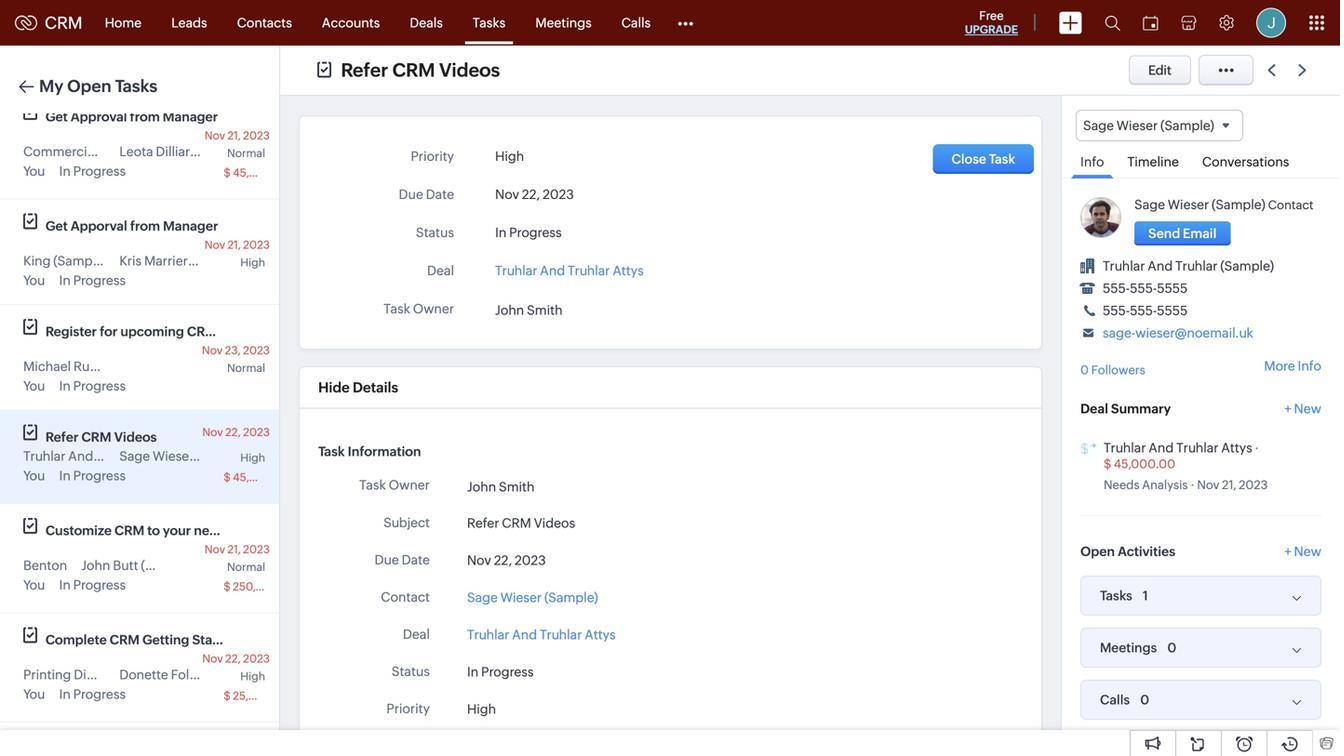 Task type: vqa. For each thing, say whether or not it's contained in the screenshot.


Task type: locate. For each thing, give the bounding box(es) containing it.
$ for john butt (sample)
[[224, 581, 231, 593]]

get up king (sample)
[[45, 219, 68, 234]]

1 horizontal spatial sage wieser (sample) link
[[1135, 198, 1266, 212]]

more info
[[1264, 359, 1322, 374]]

manager up kris marrier (sample)
[[163, 219, 218, 234]]

5555
[[1157, 281, 1188, 296], [1157, 304, 1188, 319]]

1 vertical spatial get
[[45, 219, 68, 234]]

5555 up sage-wieser@noemail.uk link
[[1157, 304, 1188, 319]]

dimensions
[[74, 668, 145, 683]]

approval
[[71, 109, 127, 124]]

555-555-5555 down "truhlar and truhlar (sample)"
[[1103, 281, 1188, 296]]

accounts
[[322, 15, 380, 30]]

0 horizontal spatial sage wieser (sample) link
[[467, 588, 598, 608]]

my
[[39, 77, 63, 96]]

22,
[[522, 187, 540, 202], [225, 426, 241, 439], [494, 553, 512, 568], [225, 653, 241, 666]]

0 vertical spatial status
[[416, 225, 454, 240]]

in for get apporval from manager
[[59, 273, 71, 288]]

profile element
[[1245, 0, 1298, 45]]

refer right subject
[[467, 516, 499, 531]]

progress for get approval from manager
[[73, 164, 126, 179]]

2 vertical spatial deal
[[403, 627, 430, 642]]

tasks left 1
[[1100, 589, 1133, 604]]

1 normal from the top
[[227, 147, 265, 160]]

manager up leota dilliard (sample)
[[163, 109, 218, 124]]

meetings down 1
[[1100, 641, 1157, 656]]

0 vertical spatial manager
[[163, 109, 218, 124]]

23,
[[225, 344, 241, 357]]

0 vertical spatial normal
[[227, 147, 265, 160]]

1 vertical spatial info
[[1298, 359, 1322, 374]]

ruta
[[74, 359, 101, 374]]

normal right dilliard
[[227, 147, 265, 160]]

create menu image
[[1059, 12, 1083, 34]]

task right close
[[989, 152, 1016, 167]]

2 get from the top
[[45, 219, 68, 234]]

555-555-5555 up sage-
[[1103, 304, 1188, 319]]

deal
[[427, 263, 454, 278], [1081, 402, 1108, 417], [403, 627, 430, 642]]

21, right the analysis
[[1222, 478, 1237, 492]]

1 + new from the top
[[1285, 402, 1322, 417]]

1 vertical spatial tasks
[[115, 77, 158, 96]]

needs
[[1104, 478, 1140, 492]]

0 vertical spatial john smith
[[495, 303, 563, 318]]

normal down 23,
[[227, 362, 265, 375]]

normal up $ 250,000.00
[[227, 561, 265, 574]]

21, inside get approval from manager nov 21, 2023
[[227, 129, 241, 142]]

from inside get approval from manager nov 21, 2023
[[130, 109, 160, 124]]

$ 45,000.00 up the needs
[[224, 471, 290, 484]]

wieser
[[1117, 118, 1158, 133], [1168, 198, 1209, 212], [153, 449, 194, 464], [500, 590, 542, 605]]

$ for leota dilliard (sample)
[[224, 167, 231, 179]]

0 vertical spatial meetings
[[535, 15, 592, 30]]

5555 down "truhlar and truhlar (sample)"
[[1157, 281, 1188, 296]]

0 vertical spatial sage wieser (sample)
[[1083, 118, 1215, 133]]

you for register for upcoming crm webinars
[[23, 379, 45, 394]]

2 horizontal spatial sage wieser (sample)
[[1083, 118, 1215, 133]]

you down commercial
[[23, 164, 45, 179]]

you down the king
[[23, 273, 45, 288]]

2023 inside get approval from manager nov 21, 2023
[[243, 129, 270, 142]]

from inside get apporval from manager nov 21, 2023
[[130, 219, 160, 234]]

0 horizontal spatial 0
[[1081, 364, 1089, 378]]

2 vertical spatial sage wieser (sample)
[[467, 590, 598, 605]]

from for apporval
[[130, 219, 160, 234]]

+
[[1285, 402, 1292, 417], [1285, 545, 1292, 559]]

0 vertical spatial new
[[1294, 402, 1322, 417]]

1 vertical spatial calls
[[1100, 693, 1130, 708]]

1 555-555-5555 from the top
[[1103, 281, 1188, 296]]

2 vertical spatial truhlar and truhlar attys link
[[467, 625, 616, 645]]

more
[[1264, 359, 1295, 374]]

0 vertical spatial contact
[[1268, 198, 1314, 212]]

sage wieser (sample) contact
[[1135, 198, 1314, 212]]

deals
[[410, 15, 443, 30]]

complete
[[45, 633, 107, 648]]

deal for "truhlar and truhlar attys" link to the bottom
[[403, 627, 430, 642]]

$ for sage wieser (sample)
[[224, 471, 231, 484]]

$ for donette foller (sample)
[[224, 690, 231, 703]]

kris
[[119, 254, 142, 269]]

search element
[[1094, 0, 1132, 46]]

21, down the needs
[[227, 544, 241, 556]]

open up approval
[[67, 77, 111, 96]]

21, inside truhlar and truhlar attys · $ 45,000.00 needs analysis · nov 21, 2023
[[1222, 478, 1237, 492]]

1 horizontal spatial tasks
[[473, 15, 506, 30]]

Sage Wieser (Sample) field
[[1076, 110, 1243, 142]]

1 vertical spatial open
[[1081, 545, 1115, 559]]

task down task information
[[359, 478, 386, 493]]

manager for dilliard
[[163, 109, 218, 124]]

$ 45,000.00 for leota dilliard (sample)
[[224, 167, 290, 179]]

from
[[130, 109, 160, 124], [130, 219, 160, 234]]

0 for calls
[[1140, 693, 1150, 708]]

0 vertical spatial due
[[399, 187, 423, 202]]

21, up kris marrier (sample)
[[227, 239, 241, 251]]

0 vertical spatial date
[[426, 187, 454, 202]]

hide details
[[318, 380, 398, 396]]

2023 inside customize crm to your needs nov 21, 2023
[[243, 544, 270, 556]]

3 normal from the top
[[227, 561, 265, 574]]

accounts link
[[307, 0, 395, 45]]

1 vertical spatial videos
[[114, 430, 157, 445]]

45,000.00
[[233, 167, 290, 179], [1114, 458, 1176, 472], [233, 471, 290, 484]]

2 from from the top
[[130, 219, 160, 234]]

in progress for complete crm getting started steps
[[59, 687, 126, 702]]

tasks right deals
[[473, 15, 506, 30]]

normal for needs
[[227, 561, 265, 574]]

in
[[59, 164, 71, 179], [495, 225, 507, 240], [59, 273, 71, 288], [59, 379, 71, 394], [59, 469, 71, 484], [59, 578, 71, 593], [467, 665, 479, 680], [59, 687, 71, 702]]

1 vertical spatial from
[[130, 219, 160, 234]]

0 vertical spatial smith
[[527, 303, 563, 318]]

0 vertical spatial open
[[67, 77, 111, 96]]

from for approval
[[130, 109, 160, 124]]

nov inside the "register for upcoming crm webinars nov 23, 2023"
[[202, 344, 223, 357]]

you down the printing
[[23, 687, 45, 702]]

1 $ 45,000.00 from the top
[[224, 167, 290, 179]]

nov inside get approval from manager nov 21, 2023
[[205, 129, 225, 142]]

tasks up get approval from manager nov 21, 2023
[[115, 77, 158, 96]]

task
[[989, 152, 1016, 167], [384, 302, 410, 316], [318, 444, 345, 459], [359, 478, 386, 493]]

0 vertical spatial 0
[[1081, 364, 1089, 378]]

0 vertical spatial deal
[[427, 263, 454, 278]]

$ 45,000.00 down leota dilliard (sample)
[[224, 167, 290, 179]]

1 vertical spatial task owner
[[359, 478, 430, 493]]

task owner down information
[[359, 478, 430, 493]]

profile image
[[1257, 8, 1286, 38]]

1 horizontal spatial open
[[1081, 545, 1115, 559]]

priority
[[411, 149, 454, 164], [387, 702, 430, 717]]

subject
[[384, 516, 430, 530]]

refer crm videos
[[341, 60, 500, 81], [45, 430, 157, 445], [467, 516, 575, 531]]

manager
[[163, 109, 218, 124], [163, 219, 218, 234]]

truhlar and truhlar attys for the topmost "truhlar and truhlar attys" link
[[495, 263, 644, 278]]

0 vertical spatial priority
[[411, 149, 454, 164]]

new
[[1294, 402, 1322, 417], [1294, 545, 1322, 559]]

in for get approval from manager
[[59, 164, 71, 179]]

info
[[1081, 155, 1104, 170], [1298, 359, 1322, 374]]

sage wieser (sample) inside sage wieser (sample) field
[[1083, 118, 1215, 133]]

nov 22, 2023
[[495, 187, 574, 202], [202, 426, 270, 439], [467, 553, 546, 568]]

0 horizontal spatial sage wieser (sample)
[[119, 449, 250, 464]]

1 vertical spatial 0
[[1168, 641, 1177, 656]]

apporval
[[71, 219, 127, 234]]

$ inside truhlar and truhlar attys · $ 45,000.00 needs analysis · nov 21, 2023
[[1104, 458, 1112, 472]]

get approval from manager nov 21, 2023
[[45, 109, 270, 142]]

attys inside truhlar and truhlar attys · $ 45,000.00 needs analysis · nov 21, 2023
[[1222, 441, 1253, 456]]

webinars
[[220, 324, 278, 339]]

open left activities
[[1081, 545, 1115, 559]]

0 horizontal spatial open
[[67, 77, 111, 96]]

1 vertical spatial refer
[[45, 430, 79, 445]]

1 vertical spatial john
[[467, 480, 496, 495]]

0 vertical spatial from
[[130, 109, 160, 124]]

get for get approval from manager
[[45, 109, 68, 124]]

0 vertical spatial +
[[1285, 402, 1292, 417]]

you down benton
[[23, 578, 45, 593]]

refer
[[341, 60, 388, 81], [45, 430, 79, 445], [467, 516, 499, 531]]

1 vertical spatial 555-555-5555
[[1103, 304, 1188, 319]]

(sample)
[[1161, 118, 1215, 133], [201, 144, 254, 159], [1212, 198, 1266, 212], [53, 254, 107, 269], [190, 254, 244, 269], [1221, 259, 1274, 274], [104, 359, 158, 374], [197, 449, 250, 464], [141, 558, 195, 573], [544, 590, 598, 605], [207, 668, 261, 683]]

555-555-5555
[[1103, 281, 1188, 296], [1103, 304, 1188, 319]]

info right more
[[1298, 359, 1322, 374]]

0 horizontal spatial meetings
[[535, 15, 592, 30]]

2 vertical spatial refer
[[467, 516, 499, 531]]

2 $ 45,000.00 from the top
[[224, 471, 290, 484]]

21, up leota dilliard (sample)
[[227, 129, 241, 142]]

nov inside get apporval from manager nov 21, 2023
[[205, 239, 225, 251]]

john
[[495, 303, 524, 318], [467, 480, 496, 495], [81, 558, 110, 573]]

6 you from the top
[[23, 687, 45, 702]]

contact
[[1268, 198, 1314, 212], [381, 590, 430, 605]]

2 you from the top
[[23, 273, 45, 288]]

1 get from the top
[[45, 109, 68, 124]]

in progress
[[59, 164, 126, 179], [495, 225, 562, 240], [59, 273, 126, 288], [59, 379, 126, 394], [59, 469, 126, 484], [59, 578, 126, 593], [467, 665, 534, 680], [59, 687, 126, 702]]

marrier
[[144, 254, 188, 269]]

2 horizontal spatial refer
[[467, 516, 499, 531]]

you up benton
[[23, 469, 45, 484]]

nov inside truhlar and truhlar attys · $ 45,000.00 needs analysis · nov 21, 2023
[[1197, 478, 1220, 492]]

1 horizontal spatial videos
[[439, 60, 500, 81]]

0 vertical spatial info
[[1081, 155, 1104, 170]]

my open tasks
[[39, 77, 158, 96]]

get
[[45, 109, 68, 124], [45, 219, 68, 234]]

5 you from the top
[[23, 578, 45, 593]]

3 you from the top
[[23, 379, 45, 394]]

info left 'timeline'
[[1081, 155, 1104, 170]]

manager inside get approval from manager nov 21, 2023
[[163, 109, 218, 124]]

2023 inside truhlar and truhlar attys · $ 45,000.00 needs analysis · nov 21, 2023
[[1239, 478, 1268, 492]]

register
[[45, 324, 97, 339]]

in for complete crm getting started steps
[[59, 687, 71, 702]]

contact down conversations
[[1268, 198, 1314, 212]]

high
[[495, 149, 524, 164], [240, 256, 265, 269], [240, 452, 265, 464], [240, 671, 265, 683], [467, 702, 496, 717]]

truhlar and truhlar attys
[[495, 263, 644, 278], [23, 449, 172, 464], [467, 628, 616, 643]]

started
[[192, 633, 238, 648]]

2023 inside the complete crm getting started steps nov 22, 2023
[[243, 653, 270, 666]]

45,000.00 for leota dilliard (sample)
[[233, 167, 290, 179]]

and for "truhlar and truhlar attys" link to the bottom
[[512, 628, 537, 643]]

sage-wieser@noemail.uk link
[[1103, 326, 1254, 341]]

due date
[[399, 187, 454, 202], [375, 553, 430, 568]]

john butt (sample)
[[81, 558, 195, 573]]

2 vertical spatial truhlar and truhlar attys
[[467, 628, 616, 643]]

sage wieser (sample)
[[1083, 118, 1215, 133], [119, 449, 250, 464], [467, 590, 598, 605]]

1 vertical spatial new
[[1294, 545, 1322, 559]]

2 horizontal spatial videos
[[534, 516, 575, 531]]

summary
[[1111, 402, 1171, 417]]

2 vertical spatial tasks
[[1100, 589, 1133, 604]]

refer down accounts
[[341, 60, 388, 81]]

0 vertical spatial + new
[[1285, 402, 1322, 417]]

videos
[[439, 60, 500, 81], [114, 430, 157, 445], [534, 516, 575, 531]]

0 for meetings
[[1168, 641, 1177, 656]]

1 vertical spatial + new
[[1285, 545, 1322, 559]]

truhlar and truhlar attys link
[[495, 258, 644, 278], [1104, 441, 1253, 456], [467, 625, 616, 645]]

you for refer crm videos
[[23, 469, 45, 484]]

1 vertical spatial $ 45,000.00
[[224, 471, 290, 484]]

1 5555 from the top
[[1157, 281, 1188, 296]]

you down the michael
[[23, 379, 45, 394]]

0 vertical spatial ·
[[1255, 442, 1259, 456]]

contact inside "sage wieser (sample) contact"
[[1268, 198, 1314, 212]]

refer down the michael
[[45, 430, 79, 445]]

from up leota
[[130, 109, 160, 124]]

0 vertical spatial get
[[45, 109, 68, 124]]

get down 'my'
[[45, 109, 68, 124]]

contact down subject
[[381, 590, 430, 605]]

kris marrier (sample)
[[119, 254, 244, 269]]

get inside get apporval from manager nov 21, 2023
[[45, 219, 68, 234]]

2 vertical spatial normal
[[227, 561, 265, 574]]

2023
[[243, 129, 270, 142], [543, 187, 574, 202], [243, 239, 270, 251], [243, 344, 270, 357], [243, 426, 270, 439], [1239, 478, 1268, 492], [243, 544, 270, 556], [515, 553, 546, 568], [243, 653, 270, 666]]

2 vertical spatial 0
[[1140, 693, 1150, 708]]

owner
[[413, 302, 454, 316], [389, 478, 430, 493]]

1 vertical spatial contact
[[381, 590, 430, 605]]

search image
[[1105, 15, 1121, 31]]

next record image
[[1298, 64, 1311, 76]]

·
[[1255, 442, 1259, 456], [1191, 478, 1195, 492]]

0 vertical spatial sage wieser (sample) link
[[1135, 198, 1266, 212]]

task owner up the details on the left
[[384, 302, 454, 316]]

manager inside get apporval from manager nov 21, 2023
[[163, 219, 218, 234]]

0 vertical spatial calls
[[622, 15, 651, 30]]

leads link
[[156, 0, 222, 45]]

2 vertical spatial nov 22, 2023
[[467, 553, 546, 568]]

printing
[[23, 668, 71, 683]]

1 horizontal spatial contact
[[1268, 198, 1314, 212]]

meetings left calls link
[[535, 15, 592, 30]]

logo image
[[15, 15, 37, 30]]

2 horizontal spatial 0
[[1168, 641, 1177, 656]]

0 horizontal spatial ·
[[1191, 478, 1195, 492]]

manager for marrier
[[163, 219, 218, 234]]

get inside get approval from manager nov 21, 2023
[[45, 109, 68, 124]]

from up kris
[[130, 219, 160, 234]]

1 horizontal spatial meetings
[[1100, 641, 1157, 656]]

None button
[[1135, 222, 1231, 246]]

you for get approval from manager
[[23, 164, 45, 179]]

1 horizontal spatial 0
[[1140, 693, 1150, 708]]

1 vertical spatial manager
[[163, 219, 218, 234]]

open activities
[[1081, 545, 1176, 559]]

$
[[224, 167, 231, 179], [1104, 458, 1112, 472], [224, 471, 231, 484], [224, 581, 231, 593], [224, 690, 231, 703]]

4 you from the top
[[23, 469, 45, 484]]

attys
[[613, 263, 644, 278], [1222, 441, 1253, 456], [141, 449, 172, 464], [585, 628, 616, 643]]

$ 45,000.00 for sage wieser (sample)
[[224, 471, 290, 484]]

progress for customize crm to your needs
[[73, 578, 126, 593]]

0
[[1081, 364, 1089, 378], [1168, 641, 1177, 656], [1140, 693, 1150, 708]]

$ 25,000.00
[[224, 690, 289, 703]]

0 vertical spatial $ 45,000.00
[[224, 167, 290, 179]]

2 normal from the top
[[227, 362, 265, 375]]

sage
[[1083, 118, 1114, 133], [1135, 198, 1165, 212], [119, 449, 150, 464], [467, 590, 498, 605]]

1 horizontal spatial sage wieser (sample)
[[467, 590, 598, 605]]

1 you from the top
[[23, 164, 45, 179]]

date
[[426, 187, 454, 202], [402, 553, 430, 568]]

1 from from the top
[[130, 109, 160, 124]]

Other Modules field
[[666, 8, 706, 38]]

1 + from the top
[[1285, 402, 1292, 417]]

normal for nov
[[227, 147, 265, 160]]

get apporval from manager nov 21, 2023
[[45, 219, 270, 251]]

edit
[[1149, 63, 1172, 78]]

1 vertical spatial normal
[[227, 362, 265, 375]]



Task type: describe. For each thing, give the bounding box(es) containing it.
calendar image
[[1143, 15, 1159, 30]]

edit button
[[1129, 55, 1191, 85]]

high for refer crm videos
[[240, 452, 265, 464]]

timeline
[[1128, 155, 1179, 170]]

get for get apporval from manager
[[45, 219, 68, 234]]

truhlar and truhlar (sample)
[[1103, 259, 1274, 274]]

0 horizontal spatial calls
[[622, 15, 651, 30]]

1 vertical spatial truhlar and truhlar attys
[[23, 449, 172, 464]]

foller
[[171, 668, 205, 683]]

you for get apporval from manager
[[23, 273, 45, 288]]

2023 inside the "register for upcoming crm webinars nov 23, 2023"
[[243, 344, 270, 357]]

0 vertical spatial due date
[[399, 187, 454, 202]]

0 vertical spatial truhlar and truhlar attys link
[[495, 258, 644, 278]]

1 horizontal spatial ·
[[1255, 442, 1259, 456]]

task information
[[318, 444, 421, 459]]

and for the topmost "truhlar and truhlar attys" link
[[540, 263, 565, 278]]

0 horizontal spatial tasks
[[115, 77, 158, 96]]

tasks link
[[458, 0, 521, 45]]

1 horizontal spatial calls
[[1100, 693, 1130, 708]]

info inside info link
[[1081, 155, 1104, 170]]

2 vertical spatial refer crm videos
[[467, 516, 575, 531]]

sage-wieser@noemail.uk
[[1103, 326, 1254, 341]]

crm inside the complete crm getting started steps nov 22, 2023
[[110, 633, 140, 648]]

deal for the topmost "truhlar and truhlar attys" link
[[427, 263, 454, 278]]

nov inside the complete crm getting started steps nov 22, 2023
[[202, 653, 223, 666]]

0 vertical spatial refer crm videos
[[341, 60, 500, 81]]

truhlar and truhlar attys · $ 45,000.00 needs analysis · nov 21, 2023
[[1104, 441, 1268, 492]]

1 vertical spatial owner
[[389, 478, 430, 493]]

22, inside the complete crm getting started steps nov 22, 2023
[[225, 653, 241, 666]]

previous record image
[[1268, 64, 1276, 76]]

1 vertical spatial priority
[[387, 702, 430, 717]]

1 horizontal spatial info
[[1298, 359, 1322, 374]]

needs
[[194, 524, 232, 538]]

in progress for customize crm to your needs
[[59, 578, 126, 593]]

truhlar and truhlar (sample) link
[[1103, 259, 1274, 274]]

1
[[1143, 589, 1148, 604]]

deals link
[[395, 0, 458, 45]]

crm link
[[15, 13, 82, 32]]

followers
[[1091, 364, 1146, 378]]

commercial
[[23, 144, 97, 159]]

register for upcoming crm webinars nov 23, 2023
[[45, 324, 278, 357]]

0 vertical spatial videos
[[439, 60, 500, 81]]

timeline link
[[1118, 142, 1189, 178]]

in progress for register for upcoming crm webinars
[[59, 379, 126, 394]]

in for register for upcoming crm webinars
[[59, 379, 71, 394]]

conversations
[[1202, 155, 1290, 170]]

information
[[348, 444, 421, 459]]

close
[[952, 152, 987, 167]]

high for get apporval from manager
[[240, 256, 265, 269]]

1 vertical spatial smith
[[499, 480, 535, 495]]

benton
[[23, 558, 67, 573]]

and inside truhlar and truhlar attys · $ 45,000.00 needs analysis · nov 21, 2023
[[1149, 441, 1174, 456]]

in progress for get approval from manager
[[59, 164, 126, 179]]

0 vertical spatial owner
[[413, 302, 454, 316]]

create menu element
[[1048, 0, 1094, 45]]

calls link
[[607, 0, 666, 45]]

1 vertical spatial sage wieser (sample) link
[[467, 588, 598, 608]]

21, inside customize crm to your needs nov 21, 2023
[[227, 544, 241, 556]]

task inside close task link
[[989, 152, 1016, 167]]

0 horizontal spatial refer
[[45, 430, 79, 445]]

progress for complete crm getting started steps
[[73, 687, 126, 702]]

dilliard
[[156, 144, 198, 159]]

25,000.00
[[233, 690, 289, 703]]

0 vertical spatial nov 22, 2023
[[495, 187, 574, 202]]

upgrade
[[965, 23, 1018, 36]]

printing dimensions
[[23, 668, 145, 683]]

conversations link
[[1193, 142, 1299, 178]]

1 new from the top
[[1294, 402, 1322, 417]]

45,000.00 inside truhlar and truhlar attys · $ 45,000.00 needs analysis · nov 21, 2023
[[1114, 458, 1176, 472]]

donette foller (sample)
[[119, 668, 261, 683]]

0 horizontal spatial videos
[[114, 430, 157, 445]]

wieser inside sage wieser (sample) field
[[1117, 118, 1158, 133]]

0 followers
[[1081, 364, 1146, 378]]

(sample) inside field
[[1161, 118, 1215, 133]]

+ new link
[[1285, 402, 1322, 426]]

1 vertical spatial refer crm videos
[[45, 430, 157, 445]]

close task
[[952, 152, 1016, 167]]

progress for get apporval from manager
[[73, 273, 126, 288]]

0 vertical spatial john
[[495, 303, 524, 318]]

contacts
[[237, 15, 292, 30]]

deal summary
[[1081, 402, 1171, 417]]

2 555-555-5555 from the top
[[1103, 304, 1188, 319]]

customize
[[45, 524, 112, 538]]

king
[[23, 254, 51, 269]]

1 vertical spatial status
[[392, 664, 430, 679]]

1 vertical spatial truhlar and truhlar attys link
[[1104, 441, 1253, 456]]

2 vertical spatial videos
[[534, 516, 575, 531]]

upcoming
[[120, 324, 184, 339]]

info link
[[1071, 142, 1114, 179]]

for
[[100, 324, 118, 339]]

progress for register for upcoming crm webinars
[[73, 379, 126, 394]]

contacts link
[[222, 0, 307, 45]]

1 vertical spatial due
[[375, 553, 399, 568]]

crm inside the "register for upcoming crm webinars nov 23, 2023"
[[187, 324, 217, 339]]

0 vertical spatial task owner
[[384, 302, 454, 316]]

more info link
[[1264, 359, 1322, 374]]

$ 250,000.00
[[224, 581, 296, 593]]

you for complete crm getting started steps
[[23, 687, 45, 702]]

michael ruta (sample)
[[23, 359, 158, 374]]

leads
[[171, 15, 207, 30]]

task up the details on the left
[[384, 302, 410, 316]]

1 vertical spatial date
[[402, 553, 430, 568]]

donette
[[119, 668, 168, 683]]

and for "truhlar and truhlar (sample)" link
[[1148, 259, 1173, 274]]

2 + new from the top
[[1285, 545, 1322, 559]]

nov inside customize crm to your needs nov 21, 2023
[[205, 544, 225, 556]]

250,000.00
[[233, 581, 296, 593]]

in for refer crm videos
[[59, 469, 71, 484]]

0 vertical spatial tasks
[[473, 15, 506, 30]]

2023 inside get apporval from manager nov 21, 2023
[[243, 239, 270, 251]]

close task link
[[933, 144, 1034, 174]]

commercial press
[[23, 144, 132, 159]]

high for complete crm getting started steps
[[240, 671, 265, 683]]

leota
[[119, 144, 153, 159]]

2 + from the top
[[1285, 545, 1292, 559]]

steps
[[241, 633, 275, 648]]

getting
[[142, 633, 189, 648]]

2 vertical spatial john
[[81, 558, 110, 573]]

press
[[100, 144, 132, 159]]

1 vertical spatial deal
[[1081, 402, 1108, 417]]

home
[[105, 15, 142, 30]]

customize crm to your needs nov 21, 2023
[[45, 524, 270, 556]]

1 vertical spatial nov 22, 2023
[[202, 426, 270, 439]]

2 horizontal spatial tasks
[[1100, 589, 1133, 604]]

0 horizontal spatial contact
[[381, 590, 430, 605]]

21, inside get apporval from manager nov 21, 2023
[[227, 239, 241, 251]]

butt
[[113, 558, 138, 573]]

45,000.00 for sage wieser (sample)
[[233, 471, 290, 484]]

in progress for get apporval from manager
[[59, 273, 126, 288]]

2 5555 from the top
[[1157, 304, 1188, 319]]

free upgrade
[[965, 9, 1018, 36]]

to
[[147, 524, 160, 538]]

home link
[[90, 0, 156, 45]]

in for customize crm to your needs
[[59, 578, 71, 593]]

progress for refer crm videos
[[73, 469, 126, 484]]

hide
[[318, 380, 350, 396]]

sage inside field
[[1083, 118, 1114, 133]]

1 vertical spatial john smith
[[467, 480, 535, 495]]

your
[[163, 524, 191, 538]]

1 vertical spatial due date
[[375, 553, 430, 568]]

truhlar and truhlar attys for "truhlar and truhlar attys" link to the bottom
[[467, 628, 616, 643]]

meetings link
[[521, 0, 607, 45]]

michael
[[23, 359, 71, 374]]

1 vertical spatial meetings
[[1100, 641, 1157, 656]]

1 horizontal spatial refer
[[341, 60, 388, 81]]

normal for webinars
[[227, 362, 265, 375]]

free
[[979, 9, 1004, 23]]

in progress for refer crm videos
[[59, 469, 126, 484]]

analysis
[[1142, 478, 1188, 492]]

sage-
[[1103, 326, 1136, 341]]

you for customize crm to your needs
[[23, 578, 45, 593]]

crm inside customize crm to your needs nov 21, 2023
[[115, 524, 144, 538]]

task left information
[[318, 444, 345, 459]]

leota dilliard (sample)
[[119, 144, 254, 159]]

wieser@noemail.uk
[[1136, 326, 1254, 341]]

king (sample)
[[23, 254, 107, 269]]

2 new from the top
[[1294, 545, 1322, 559]]

complete crm getting started steps nov 22, 2023
[[45, 633, 275, 666]]

activities
[[1118, 545, 1176, 559]]

1 vertical spatial sage wieser (sample)
[[119, 449, 250, 464]]



